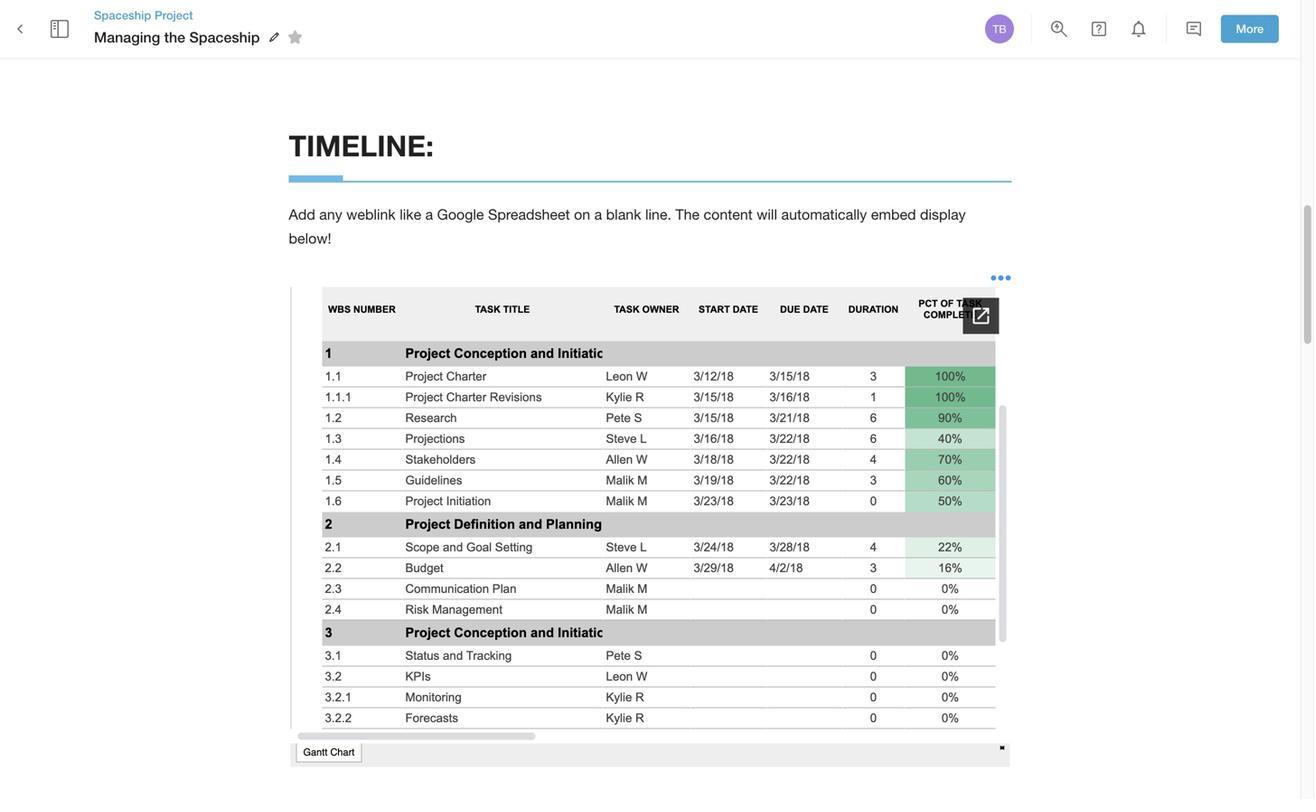 Task type: vqa. For each thing, say whether or not it's contained in the screenshot.
"Marketing" within Marketing Team LINK
no



Task type: locate. For each thing, give the bounding box(es) containing it.
favorite image
[[284, 26, 306, 48]]

spaceship up managing
[[94, 8, 151, 22]]

a
[[426, 206, 433, 223], [595, 206, 603, 223]]

0 vertical spatial spaceship
[[94, 8, 151, 22]]

1 vertical spatial spaceship
[[189, 28, 260, 46]]

any
[[320, 206, 343, 223]]

spaceship
[[94, 8, 151, 22], [189, 28, 260, 46]]

embed
[[872, 206, 917, 223]]

1 horizontal spatial a
[[595, 206, 603, 223]]

display
[[921, 206, 967, 223]]

more button
[[1222, 15, 1280, 43]]

spaceship project link
[[94, 7, 309, 24]]

1 horizontal spatial spaceship
[[189, 28, 260, 46]]

the
[[164, 28, 185, 46]]

more
[[1237, 22, 1265, 36]]

tb
[[993, 23, 1007, 35]]

tb button
[[983, 12, 1017, 46]]

will
[[757, 206, 778, 223]]

a right like
[[426, 206, 433, 223]]

line.
[[646, 206, 672, 223]]

2 a from the left
[[595, 206, 603, 223]]

spaceship down spaceship project link
[[189, 28, 260, 46]]

timeline:
[[289, 129, 434, 163]]

like
[[400, 206, 422, 223]]

automatically
[[782, 206, 868, 223]]

a right "on"
[[595, 206, 603, 223]]

add any weblink like a google spreadsheet on a blank line. the content will automatically embed display below!
[[289, 206, 971, 247]]

on
[[574, 206, 591, 223]]

0 horizontal spatial a
[[426, 206, 433, 223]]

google
[[437, 206, 484, 223]]

weblink
[[347, 206, 396, 223]]

content
[[704, 206, 753, 223]]

spreadsheet
[[488, 206, 570, 223]]



Task type: describe. For each thing, give the bounding box(es) containing it.
managing
[[94, 28, 160, 46]]

managing the spaceship
[[94, 28, 260, 46]]

0 horizontal spatial spaceship
[[94, 8, 151, 22]]

1 a from the left
[[426, 206, 433, 223]]

spaceship project
[[94, 8, 193, 22]]

blank
[[607, 206, 642, 223]]

the
[[676, 206, 700, 223]]

add
[[289, 206, 315, 223]]

project
[[155, 8, 193, 22]]

below!
[[289, 230, 332, 247]]



